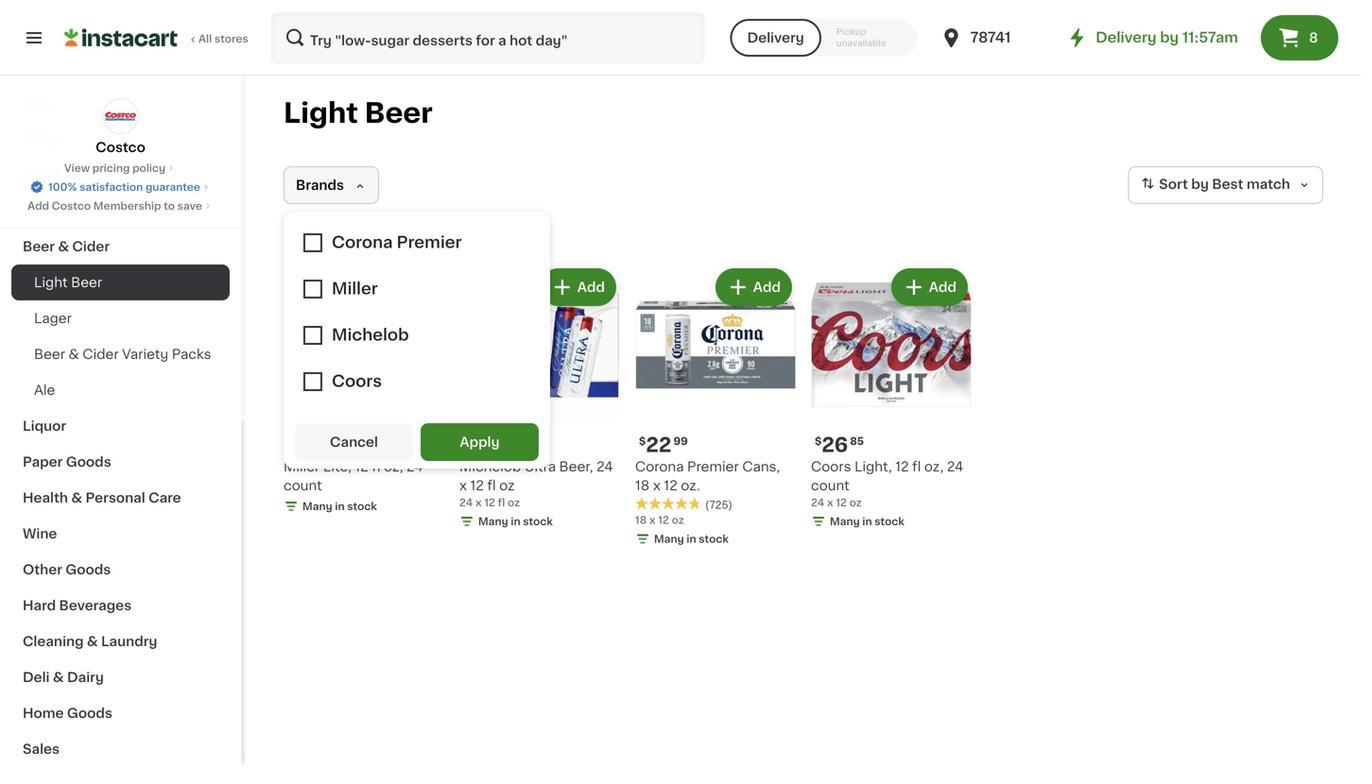 Task type: locate. For each thing, give the bounding box(es) containing it.
light beer
[[284, 100, 433, 127], [34, 276, 102, 289]]

10
[[499, 436, 511, 447]]

add button for 30
[[541, 270, 614, 304]]

stock down (725)
[[699, 534, 729, 544]]

Best match Sort by field
[[1128, 166, 1323, 204]]

beer
[[365, 100, 433, 127], [23, 240, 55, 253], [71, 276, 102, 289], [34, 348, 65, 361]]

12
[[355, 460, 368, 474], [895, 460, 909, 474], [470, 479, 484, 492], [664, 479, 678, 492], [484, 498, 495, 508], [836, 498, 847, 508], [658, 515, 669, 526]]

$ down best seller
[[463, 436, 470, 447]]

light,
[[855, 460, 892, 474]]

goods down dairy
[[67, 707, 112, 720]]

Search field
[[272, 13, 704, 62]]

hard beverages link
[[11, 588, 230, 624]]

liquor link
[[11, 408, 230, 444]]

snacks & candy
[[23, 60, 135, 74]]

$ 26 85 up miller
[[287, 435, 337, 455]]

goods
[[66, 456, 111, 469], [66, 563, 111, 577], [67, 707, 112, 720]]

many in stock down the "miller lite, 12 fl oz, 24 count"
[[302, 501, 377, 512]]

1 count from the left
[[284, 479, 322, 492]]

view pricing policy
[[64, 163, 166, 173]]

& down lager
[[69, 348, 79, 361]]

1 vertical spatial light
[[34, 276, 68, 289]]

3 $ from the left
[[639, 436, 646, 447]]

1 horizontal spatial light
[[284, 100, 358, 127]]

best up apply
[[465, 415, 486, 424]]

1 vertical spatial by
[[1191, 178, 1209, 191]]

0 horizontal spatial light beer
[[34, 276, 102, 289]]

12 inside corona premier cans, 18 x 12 oz.
[[664, 479, 678, 492]]

0 horizontal spatial delivery
[[747, 31, 804, 44]]

85
[[323, 436, 337, 447], [850, 436, 864, 447]]

$ 26 85 for coors light, 12 fl oz, 24 count
[[815, 435, 864, 455]]

x inside corona premier cans, 18 x 12 oz.
[[653, 479, 661, 492]]

cider up the "ale" link in the left of the page
[[83, 348, 119, 361]]

100% satisfaction guarantee
[[48, 182, 200, 192]]

85 for miller lite, 12 fl oz, 24 count
[[323, 436, 337, 447]]

many in stock down 18 x 12 oz
[[654, 534, 729, 544]]

beverages
[[59, 599, 131, 613]]

best inside field
[[1212, 178, 1244, 191]]

18 x 12 oz
[[635, 515, 684, 526]]

& down electronics
[[58, 240, 69, 253]]

service type group
[[730, 19, 917, 57]]

★★★★★
[[635, 497, 701, 511], [635, 497, 701, 511]]

$ inside $ 22 99
[[639, 436, 646, 447]]

$ for michelob ultra beer, 24 x 12 fl oz
[[463, 436, 470, 447]]

4 $ from the left
[[815, 436, 822, 447]]

health & personal care link
[[11, 480, 230, 516]]

costco logo image
[[103, 98, 138, 134]]

delivery for delivery by 11:57am
[[1096, 31, 1157, 44]]

0 vertical spatial light
[[284, 100, 358, 127]]

cider up light beer link
[[72, 240, 110, 253]]

in down michelob ultra beer, 24 x 12 fl oz 24 x 12 fl oz
[[511, 517, 520, 527]]

fl inside coors light, 12 fl oz, 24 count 24 x 12 oz
[[912, 460, 921, 474]]

oz, for coors light, 12 fl oz, 24 count 24 x 12 oz
[[924, 460, 944, 474]]

$ up miller
[[287, 436, 294, 447]]

78741
[[970, 31, 1011, 44]]

0 horizontal spatial oz,
[[384, 460, 403, 474]]

4 product group from the left
[[811, 265, 972, 533]]

count inside coors light, 12 fl oz, 24 count 24 x 12 oz
[[811, 479, 850, 492]]

by right sort
[[1191, 178, 1209, 191]]

care
[[148, 492, 181, 505]]

2 $ 26 85 from the left
[[815, 435, 864, 455]]

1 vertical spatial cider
[[83, 348, 119, 361]]

18 inside corona premier cans, 18 x 12 oz.
[[635, 479, 650, 492]]

2 vertical spatial goods
[[67, 707, 112, 720]]

stock
[[347, 501, 377, 512], [523, 517, 553, 527], [875, 517, 904, 527], [699, 534, 729, 544]]

1 85 from the left
[[323, 436, 337, 447]]

0 horizontal spatial add button
[[541, 270, 614, 304]]

baby link
[[11, 121, 230, 157]]

1 vertical spatial costco
[[52, 201, 91, 211]]

other
[[23, 563, 62, 577]]

& left candy
[[75, 60, 86, 74]]

2 $ from the left
[[463, 436, 470, 447]]

oz
[[499, 479, 515, 492], [508, 498, 520, 508], [849, 498, 862, 508], [672, 515, 684, 526]]

0 vertical spatial costco
[[96, 141, 145, 154]]

1 $ from the left
[[287, 436, 294, 447]]

premier
[[687, 460, 739, 474]]

85 up lite,
[[323, 436, 337, 447]]

in down the "miller lite, 12 fl oz, 24 count"
[[335, 501, 345, 512]]

$ inside the $ 30 10
[[463, 436, 470, 447]]

count down coors
[[811, 479, 850, 492]]

1 $ 26 85 from the left
[[287, 435, 337, 455]]

laundry
[[101, 635, 157, 648]]

18
[[635, 479, 650, 492], [635, 515, 647, 526]]

85 up 'light,'
[[850, 436, 864, 447]]

stock down the "miller lite, 12 fl oz, 24 count"
[[347, 501, 377, 512]]

add inside add costco membership to save link
[[27, 201, 49, 211]]

1 18 from the top
[[635, 479, 650, 492]]

& for snacks & candy
[[75, 60, 86, 74]]

lite,
[[323, 460, 352, 474]]

24
[[407, 460, 423, 474], [597, 460, 613, 474], [947, 460, 964, 474], [459, 498, 473, 508], [811, 498, 825, 508]]

delivery
[[1096, 31, 1157, 44], [747, 31, 804, 44]]

2 add button from the left
[[717, 270, 790, 304]]

goods up the beverages
[[66, 563, 111, 577]]

lager
[[34, 312, 72, 325]]

$ up coors
[[815, 436, 822, 447]]

by inside field
[[1191, 178, 1209, 191]]

0 vertical spatial cider
[[72, 240, 110, 253]]

best left match
[[1212, 178, 1244, 191]]

add button for 26
[[893, 270, 966, 304]]

1 26 from the left
[[294, 435, 321, 455]]

26 up coors
[[822, 435, 848, 455]]

coors light, 12 fl oz, 24 count 24 x 12 oz
[[811, 460, 964, 508]]

30
[[470, 435, 497, 455]]

1 add button from the left
[[541, 270, 614, 304]]

1 horizontal spatial oz,
[[924, 460, 944, 474]]

2 oz, from the left
[[924, 460, 944, 474]]

1 horizontal spatial best
[[1212, 178, 1244, 191]]

apply
[[460, 436, 500, 449]]

home goods
[[23, 707, 112, 720]]

goods for other goods
[[66, 563, 111, 577]]

2 product group from the left
[[459, 265, 620, 533]]

0 horizontal spatial count
[[284, 479, 322, 492]]

count inside the "miller lite, 12 fl oz, 24 count"
[[284, 479, 322, 492]]

2 horizontal spatial add button
[[893, 270, 966, 304]]

None search field
[[270, 11, 706, 64]]

cider
[[72, 240, 110, 253], [83, 348, 119, 361]]

1 oz, from the left
[[384, 460, 403, 474]]

by left 11:57am
[[1160, 31, 1179, 44]]

many down michelob at the bottom left of the page
[[478, 517, 508, 527]]

fl
[[372, 460, 381, 474], [912, 460, 921, 474], [487, 479, 496, 492], [498, 498, 505, 508]]

1 vertical spatial best
[[465, 415, 486, 424]]

costco down 100% in the top of the page
[[52, 201, 91, 211]]

2 26 from the left
[[822, 435, 848, 455]]

0 horizontal spatial light
[[34, 276, 68, 289]]

goods inside "link"
[[66, 563, 111, 577]]

1 horizontal spatial delivery
[[1096, 31, 1157, 44]]

light beer up brands dropdown button
[[284, 100, 433, 127]]

health & personal care
[[23, 492, 181, 505]]

cider for beer & cider
[[72, 240, 110, 253]]

1 horizontal spatial by
[[1191, 178, 1209, 191]]

costco
[[96, 141, 145, 154], [52, 201, 91, 211]]

add for 30
[[577, 281, 605, 294]]

3 product group from the left
[[635, 265, 796, 551]]

delivery by 11:57am
[[1096, 31, 1238, 44]]

26
[[294, 435, 321, 455], [822, 435, 848, 455]]

add button for 22
[[717, 270, 790, 304]]

oz, right lite,
[[384, 460, 403, 474]]

all stores link
[[64, 11, 250, 64]]

beer,
[[559, 460, 593, 474]]

& for beer & cider
[[58, 240, 69, 253]]

view pricing policy link
[[64, 161, 177, 176]]

& for health & personal care
[[71, 492, 82, 505]]

light beer down beer & cider
[[34, 276, 102, 289]]

0 horizontal spatial costco
[[52, 201, 91, 211]]

1 horizontal spatial 26
[[822, 435, 848, 455]]

2 85 from the left
[[850, 436, 864, 447]]

& down the beverages
[[87, 635, 98, 648]]

& for cleaning & laundry
[[87, 635, 98, 648]]

view
[[64, 163, 90, 173]]

personal
[[86, 492, 145, 505]]

0 vertical spatial by
[[1160, 31, 1179, 44]]

oz.
[[681, 479, 700, 492]]

beer & cider
[[23, 240, 110, 253]]

oz, inside the "miller lite, 12 fl oz, 24 count"
[[384, 460, 403, 474]]

1 horizontal spatial count
[[811, 479, 850, 492]]

26 for coors light, 12 fl oz, 24 count
[[822, 435, 848, 455]]

8 button
[[1261, 15, 1338, 60]]

0 vertical spatial goods
[[66, 456, 111, 469]]

product group
[[284, 265, 444, 518], [459, 265, 620, 533], [635, 265, 796, 551], [811, 265, 972, 533]]

26 up miller
[[294, 435, 321, 455]]

24 inside the "miller lite, 12 fl oz, 24 count"
[[407, 460, 423, 474]]

count for miller
[[284, 479, 322, 492]]

miller
[[284, 460, 320, 474]]

product group containing 22
[[635, 265, 796, 551]]

best match
[[1212, 178, 1290, 191]]

0 horizontal spatial best
[[465, 415, 486, 424]]

0 horizontal spatial 26
[[294, 435, 321, 455]]

oz, inside coors light, 12 fl oz, 24 count 24 x 12 oz
[[924, 460, 944, 474]]

2 count from the left
[[811, 479, 850, 492]]

0 horizontal spatial $ 26 85
[[287, 435, 337, 455]]

0 vertical spatial light beer
[[284, 100, 433, 127]]

light beer link
[[11, 265, 230, 301]]

wine link
[[11, 516, 230, 552]]

0 vertical spatial best
[[1212, 178, 1244, 191]]

$ up corona
[[639, 436, 646, 447]]

paper goods
[[23, 456, 111, 469]]

& for beer & cider variety packs
[[69, 348, 79, 361]]

best
[[1212, 178, 1244, 191], [465, 415, 486, 424]]

oz, for miller lite, 12 fl oz, 24 count
[[384, 460, 403, 474]]

delivery inside button
[[747, 31, 804, 44]]

1 horizontal spatial 85
[[850, 436, 864, 447]]

apply button
[[421, 423, 539, 461]]

costco up view pricing policy link
[[96, 141, 145, 154]]

light up the brands
[[284, 100, 358, 127]]

1 horizontal spatial add button
[[717, 270, 790, 304]]

light up lager
[[34, 276, 68, 289]]

miller lite, 12 fl oz, 24 count
[[284, 460, 423, 492]]

$
[[287, 436, 294, 447], [463, 436, 470, 447], [639, 436, 646, 447], [815, 436, 822, 447]]

oz, right 'light,'
[[924, 460, 944, 474]]

& right deli
[[53, 671, 64, 684]]

1 horizontal spatial $ 26 85
[[815, 435, 864, 455]]

3 add button from the left
[[893, 270, 966, 304]]

by
[[1160, 31, 1179, 44], [1191, 178, 1209, 191]]

membership
[[93, 201, 161, 211]]

count down miller
[[284, 479, 322, 492]]

$ 30 10
[[463, 435, 511, 455]]

1 vertical spatial 18
[[635, 515, 647, 526]]

add
[[27, 201, 49, 211], [577, 281, 605, 294], [753, 281, 781, 294], [929, 281, 957, 294]]

& right health
[[71, 492, 82, 505]]

light
[[284, 100, 358, 127], [34, 276, 68, 289]]

0 horizontal spatial 85
[[323, 436, 337, 447]]

goods up health & personal care
[[66, 456, 111, 469]]

0 horizontal spatial by
[[1160, 31, 1179, 44]]

michelob ultra beer, 24 x 12 fl oz 24 x 12 fl oz
[[459, 460, 613, 508]]

8
[[1309, 31, 1318, 44]]

cans,
[[742, 460, 780, 474]]

goods for home goods
[[67, 707, 112, 720]]

0 vertical spatial 18
[[635, 479, 650, 492]]

instacart logo image
[[64, 26, 178, 49]]

1 horizontal spatial light beer
[[284, 100, 433, 127]]

85 for coors light, 12 fl oz, 24 count
[[850, 436, 864, 447]]

$ 26 85 up coors
[[815, 435, 864, 455]]

add button
[[541, 270, 614, 304], [717, 270, 790, 304], [893, 270, 966, 304]]

1 vertical spatial goods
[[66, 563, 111, 577]]



Task type: describe. For each thing, give the bounding box(es) containing it.
cancel
[[330, 436, 378, 449]]

stores
[[214, 34, 248, 44]]

& for deli & dairy
[[53, 671, 64, 684]]

goods for paper goods
[[66, 456, 111, 469]]

ale
[[34, 384, 55, 397]]

delivery by 11:57am link
[[1066, 26, 1238, 49]]

brands
[[296, 179, 344, 192]]

guarantee
[[146, 182, 200, 192]]

sales
[[23, 743, 60, 756]]

cancel button
[[295, 423, 413, 461]]

variety
[[122, 348, 168, 361]]

pets
[[23, 96, 53, 110]]

2 18 from the top
[[635, 515, 647, 526]]

x inside coors light, 12 fl oz, 24 count 24 x 12 oz
[[827, 498, 833, 508]]

78741 button
[[940, 11, 1054, 64]]

corona
[[635, 460, 684, 474]]

home
[[23, 707, 64, 720]]

floral
[[23, 168, 60, 181]]

electronics
[[23, 204, 100, 217]]

100%
[[48, 182, 77, 192]]

sort
[[1159, 178, 1188, 191]]

1 product group from the left
[[284, 265, 444, 518]]

other goods link
[[11, 552, 230, 588]]

count for coors
[[811, 479, 850, 492]]

$ for coors light, 12 fl oz, 24 count
[[815, 436, 822, 447]]

dairy
[[67, 671, 104, 684]]

hard beverages
[[23, 599, 131, 613]]

$ for miller lite, 12 fl oz, 24 count
[[287, 436, 294, 447]]

all
[[199, 34, 212, 44]]

snacks & candy link
[[11, 49, 230, 85]]

$ 22 99
[[639, 435, 688, 455]]

wine
[[23, 527, 57, 541]]

stock down michelob ultra beer, 24 x 12 fl oz 24 x 12 fl oz
[[523, 517, 553, 527]]

michelob
[[459, 460, 521, 474]]

beer & cider link
[[11, 229, 230, 265]]

costco link
[[96, 98, 145, 157]]

1 vertical spatial light beer
[[34, 276, 102, 289]]

product group containing 30
[[459, 265, 620, 533]]

add for 26
[[929, 281, 957, 294]]

corona premier cans, 18 x 12 oz.
[[635, 460, 780, 492]]

ale link
[[11, 372, 230, 408]]

delivery for delivery
[[747, 31, 804, 44]]

many down 18 x 12 oz
[[654, 534, 684, 544]]

cleaning & laundry
[[23, 635, 157, 648]]

11:57am
[[1182, 31, 1238, 44]]

other goods
[[23, 563, 111, 577]]

best for best match
[[1212, 178, 1244, 191]]

candy
[[90, 60, 135, 74]]

coors
[[811, 460, 851, 474]]

pricing
[[92, 163, 130, 173]]

cider for beer & cider variety packs
[[83, 348, 119, 361]]

in down coors light, 12 fl oz, 24 count 24 x 12 oz
[[862, 517, 872, 527]]

light inside light beer link
[[34, 276, 68, 289]]

22
[[646, 435, 672, 455]]

12 inside the "miller lite, 12 fl oz, 24 count"
[[355, 460, 368, 474]]

beer & cider variety packs link
[[11, 337, 230, 372]]

hard
[[23, 599, 56, 613]]

26 for miller lite, 12 fl oz, 24 count
[[294, 435, 321, 455]]

deli
[[23, 671, 50, 684]]

home goods link
[[11, 696, 230, 732]]

by for delivery
[[1160, 31, 1179, 44]]

add for 22
[[753, 281, 781, 294]]

policy
[[132, 163, 166, 173]]

brands button
[[284, 166, 379, 204]]

paper goods link
[[11, 444, 230, 480]]

seller
[[488, 415, 512, 424]]

delivery button
[[730, 19, 821, 57]]

health
[[23, 492, 68, 505]]

electronics link
[[11, 193, 230, 229]]

(725)
[[705, 500, 732, 510]]

cleaning & laundry link
[[11, 624, 230, 660]]

1 horizontal spatial costco
[[96, 141, 145, 154]]

deli & dairy
[[23, 671, 104, 684]]

lager link
[[11, 301, 230, 337]]

in down 'oz.'
[[687, 534, 696, 544]]

baby
[[23, 132, 58, 146]]

floral link
[[11, 157, 230, 193]]

100% satisfaction guarantee button
[[29, 176, 212, 195]]

best for best seller
[[465, 415, 486, 424]]

many down coors
[[830, 517, 860, 527]]

by for sort
[[1191, 178, 1209, 191]]

packs
[[172, 348, 211, 361]]

ultra
[[524, 460, 556, 474]]

best seller
[[465, 415, 512, 424]]

snacks
[[23, 60, 72, 74]]

many in stock down coors light, 12 fl oz, 24 count 24 x 12 oz
[[830, 517, 904, 527]]

oz inside coors light, 12 fl oz, 24 count 24 x 12 oz
[[849, 498, 862, 508]]

$ 26 85 for miller lite, 12 fl oz, 24 count
[[287, 435, 337, 455]]

pets link
[[11, 85, 230, 121]]

fl inside the "miller lite, 12 fl oz, 24 count"
[[372, 460, 381, 474]]

deli & dairy link
[[11, 660, 230, 696]]

save
[[177, 201, 202, 211]]

$ for corona premier cans, 18 x 12 oz.
[[639, 436, 646, 447]]

many in stock down michelob ultra beer, 24 x 12 fl oz 24 x 12 fl oz
[[478, 517, 553, 527]]

to
[[164, 201, 175, 211]]

stock down coors light, 12 fl oz, 24 count 24 x 12 oz
[[875, 517, 904, 527]]

many down miller
[[302, 501, 332, 512]]

paper
[[23, 456, 63, 469]]

99
[[673, 436, 688, 447]]

liquor
[[23, 420, 66, 433]]

match
[[1247, 178, 1290, 191]]

add costco membership to save link
[[27, 199, 214, 214]]

cleaning
[[23, 635, 84, 648]]

beer & cider variety packs
[[34, 348, 211, 361]]



Task type: vqa. For each thing, say whether or not it's contained in the screenshot.
Health & Personal Care LINK
yes



